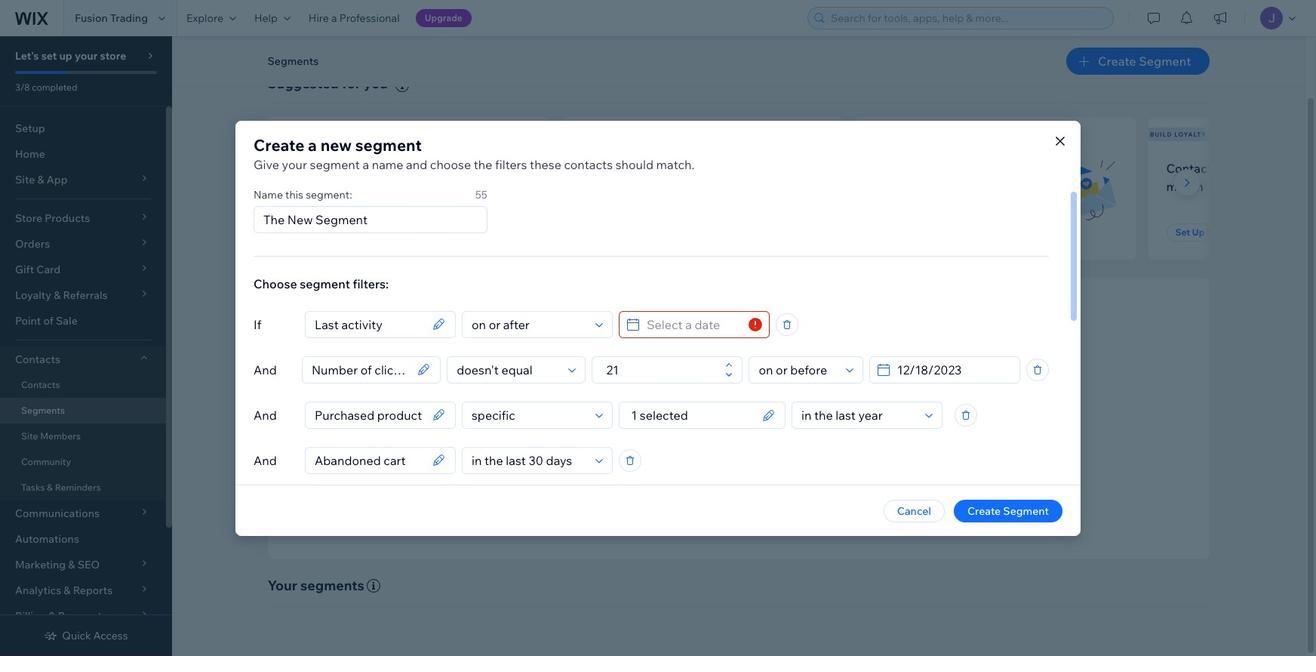 Task type: locate. For each thing, give the bounding box(es) containing it.
0 vertical spatial contacts
[[1167, 161, 1219, 176]]

0 horizontal spatial set up segment
[[295, 227, 366, 238]]

set up segment button down segment:
[[286, 224, 375, 242]]

point
[[15, 314, 41, 328]]

3/8
[[15, 82, 30, 93]]

who inside the potential customers who haven't made a purchase yet
[[696, 161, 720, 176]]

of
[[43, 314, 54, 328], [702, 427, 712, 441]]

2 horizontal spatial contacts
[[714, 427, 757, 441]]

new contacts who recently subscribed to your mailing list
[[286, 161, 456, 194]]

segments
[[268, 54, 319, 68], [21, 405, 65, 416]]

who inside the new contacts who recently subscribed to your mailing list
[[366, 161, 390, 176]]

new up give
[[270, 130, 286, 138]]

Select options field
[[624, 402, 758, 428]]

2 and from the top
[[254, 407, 277, 422]]

contacts down point of sale
[[15, 353, 60, 366]]

these
[[530, 157, 562, 172]]

0 horizontal spatial segments
[[21, 405, 65, 416]]

create segment button for cancel
[[954, 500, 1063, 522]]

None field
[[310, 311, 428, 337], [307, 357, 413, 382], [310, 402, 428, 428], [310, 447, 428, 473], [310, 311, 428, 337], [307, 357, 413, 382], [310, 402, 428, 428], [310, 447, 428, 473]]

birthday
[[1258, 161, 1306, 176]]

your down name
[[367, 179, 392, 194]]

segments inside 'link'
[[21, 405, 65, 416]]

a down customers
[[659, 179, 665, 194]]

0 vertical spatial the
[[474, 157, 493, 172]]

0 vertical spatial and
[[406, 157, 428, 172]]

1 vertical spatial create segment button
[[954, 500, 1063, 522]]

contacts down new
[[314, 161, 364, 176]]

0 horizontal spatial the
[[474, 157, 493, 172]]

segments inside button
[[268, 54, 319, 68]]

up for 1st "set up segment" button from the right
[[1193, 227, 1205, 238]]

suggested for you
[[268, 75, 388, 92]]

contacts down loyalty
[[1167, 161, 1219, 176]]

if
[[254, 317, 262, 332]]

1 up from the left
[[312, 227, 324, 238]]

contacts inside the contacts with a birthday th
[[1167, 161, 1219, 176]]

up down the contacts with a birthday th
[[1193, 227, 1205, 238]]

to
[[352, 179, 364, 194], [768, 448, 778, 461], [609, 468, 620, 482]]

2 set from the left
[[1176, 227, 1191, 238]]

name
[[372, 157, 404, 172]]

contacts inside "link"
[[21, 379, 60, 390]]

3/8 completed
[[15, 82, 77, 93]]

1 vertical spatial select an option field
[[797, 402, 921, 428]]

contacts inside popup button
[[15, 353, 60, 366]]

sidebar element
[[0, 36, 172, 656]]

value
[[700, 468, 726, 482]]

segment
[[1140, 54, 1192, 69], [326, 227, 366, 238], [1207, 227, 1247, 238], [1004, 504, 1050, 518]]

2 vertical spatial contacts
[[21, 379, 60, 390]]

Name this segment: field
[[259, 207, 483, 232]]

up
[[312, 227, 324, 238], [1193, 227, 1205, 238]]

name
[[254, 188, 283, 201]]

contacts for contacts popup button
[[15, 353, 60, 366]]

1 set up segment from the left
[[295, 227, 366, 238]]

segments up site members at bottom
[[21, 405, 65, 416]]

haven't
[[580, 179, 621, 194]]

0 vertical spatial create segment button
[[1067, 48, 1210, 75]]

sale
[[56, 314, 78, 328]]

choose segment filters:
[[254, 276, 389, 291]]

the up groups
[[681, 405, 702, 422]]

to right get
[[609, 468, 620, 482]]

1 horizontal spatial segments
[[268, 54, 319, 68]]

contacts down contacts popup button
[[21, 379, 60, 390]]

who left recently at the top of the page
[[366, 161, 390, 176]]

Choose a condition field
[[467, 311, 591, 337], [452, 357, 564, 382], [467, 402, 591, 428], [467, 447, 591, 473]]

select an option field for 'enter a number' text field
[[755, 357, 842, 382]]

personalized
[[617, 448, 680, 461]]

12/18/2023 field
[[893, 357, 1016, 382]]

1 horizontal spatial up
[[1193, 227, 1205, 238]]

automations
[[15, 532, 79, 546]]

more
[[881, 468, 907, 482]]

and for select options field at the bottom
[[254, 407, 277, 422]]

contacts inside reach the right target audience create specific groups of contacts that update automatically send personalized email campaigns to drive sales and build trust get to know your high-value customers, potential leads and more
[[714, 427, 757, 441]]

0 vertical spatial create segment
[[1099, 54, 1192, 69]]

Select an option field
[[755, 357, 842, 382], [797, 402, 921, 428]]

new
[[321, 135, 352, 154]]

your
[[268, 577, 298, 594]]

1 horizontal spatial who
[[696, 161, 720, 176]]

up down segment:
[[312, 227, 324, 238]]

1 horizontal spatial to
[[609, 468, 620, 482]]

1 vertical spatial segment
[[310, 157, 360, 172]]

site members
[[21, 430, 81, 442]]

new up subscribed
[[286, 161, 311, 176]]

1 horizontal spatial and
[[835, 448, 853, 461]]

reminders
[[55, 482, 101, 493]]

1 vertical spatial contacts
[[15, 353, 60, 366]]

email
[[682, 448, 709, 461]]

0 horizontal spatial create segment
[[968, 504, 1050, 518]]

0 horizontal spatial create segment button
[[954, 500, 1063, 522]]

of left sale at the left top
[[43, 314, 54, 328]]

trading
[[110, 11, 148, 25]]

of up email
[[702, 427, 712, 441]]

list
[[265, 117, 1317, 260]]

that
[[759, 427, 779, 441]]

2 horizontal spatial and
[[860, 468, 879, 482]]

groups
[[665, 427, 700, 441]]

1 and from the top
[[254, 362, 277, 377]]

0 horizontal spatial contacts
[[314, 161, 364, 176]]

1 horizontal spatial set up segment
[[1176, 227, 1247, 238]]

1 vertical spatial the
[[681, 405, 702, 422]]

made
[[624, 179, 656, 194]]

set up segment down the contacts with a birthday th
[[1176, 227, 1247, 238]]

hire a professional
[[309, 11, 400, 25]]

segments for segments button at the top of page
[[268, 54, 319, 68]]

a right hire
[[332, 11, 337, 25]]

0 vertical spatial and
[[254, 362, 277, 377]]

2 vertical spatial and
[[254, 453, 277, 468]]

and
[[406, 157, 428, 172], [835, 448, 853, 461], [860, 468, 879, 482]]

cancel button
[[884, 500, 945, 522]]

0 horizontal spatial up
[[312, 227, 324, 238]]

to left 'drive'
[[768, 448, 778, 461]]

segment down new
[[310, 157, 360, 172]]

the left "filters"
[[474, 157, 493, 172]]

1 horizontal spatial set
[[1176, 227, 1191, 238]]

and inside create a new segment give your segment a name and choose the filters these contacts should match.
[[406, 157, 428, 172]]

contacts up campaigns
[[714, 427, 757, 441]]

this
[[286, 188, 304, 201]]

help button
[[245, 0, 300, 36]]

0 vertical spatial segment
[[355, 135, 422, 154]]

set up segment down segment:
[[295, 227, 366, 238]]

1 horizontal spatial create segment button
[[1067, 48, 1210, 75]]

2 up from the left
[[1193, 227, 1205, 238]]

your down personalized
[[651, 468, 673, 482]]

recently
[[393, 161, 439, 176]]

0 horizontal spatial to
[[352, 179, 364, 194]]

0 vertical spatial select an option field
[[755, 357, 842, 382]]

segment up name
[[355, 135, 422, 154]]

build
[[856, 448, 880, 461]]

1 horizontal spatial contacts
[[564, 157, 613, 172]]

segments for segments 'link'
[[21, 405, 65, 416]]

a left name
[[363, 157, 369, 172]]

setup
[[15, 122, 45, 135]]

and up the leads
[[835, 448, 853, 461]]

upgrade button
[[416, 9, 472, 27]]

to up "name this segment:" 'field'
[[352, 179, 364, 194]]

your inside the new contacts who recently subscribed to your mailing list
[[367, 179, 392, 194]]

drive
[[780, 448, 805, 461]]

1 horizontal spatial of
[[702, 427, 712, 441]]

help
[[254, 11, 278, 25]]

1 vertical spatial new
[[286, 161, 311, 176]]

1 horizontal spatial set up segment button
[[1167, 224, 1256, 242]]

potential customers who haven't made a purchase yet
[[580, 161, 741, 194]]

create inside create a new segment give your segment a name and choose the filters these contacts should match.
[[254, 135, 305, 154]]

reach
[[638, 405, 678, 422]]

0 vertical spatial segments
[[268, 54, 319, 68]]

and down the build
[[860, 468, 879, 482]]

contacts
[[1167, 161, 1219, 176], [15, 353, 60, 366], [21, 379, 60, 390]]

segments up the suggested
[[268, 54, 319, 68]]

quick access button
[[44, 629, 128, 643]]

set up segment button
[[286, 224, 375, 242], [1167, 224, 1256, 242]]

2 who from the left
[[696, 161, 720, 176]]

new inside the new contacts who recently subscribed to your mailing list
[[286, 161, 311, 176]]

site members link
[[0, 424, 166, 449]]

set up segment button down the contacts with a birthday th
[[1167, 224, 1256, 242]]

0 horizontal spatial of
[[43, 314, 54, 328]]

1 vertical spatial to
[[768, 448, 778, 461]]

your right up
[[75, 49, 98, 63]]

1 vertical spatial segments
[[21, 405, 65, 416]]

and up mailing
[[406, 157, 428, 172]]

hire
[[309, 11, 329, 25]]

1 vertical spatial and
[[254, 407, 277, 422]]

a right the with
[[1249, 161, 1255, 176]]

set up segment
[[295, 227, 366, 238], [1176, 227, 1247, 238]]

fusion trading
[[75, 11, 148, 25]]

1 horizontal spatial the
[[681, 405, 702, 422]]

your right give
[[282, 157, 307, 172]]

update
[[782, 427, 817, 441]]

0 horizontal spatial and
[[406, 157, 428, 172]]

0 horizontal spatial who
[[366, 161, 390, 176]]

contacts up 'haven't'
[[564, 157, 613, 172]]

segment left filters:
[[300, 276, 350, 291]]

reach the right target audience create specific groups of contacts that update automatically send personalized email campaigns to drive sales and build trust get to know your high-value customers, potential leads and more
[[589, 405, 907, 482]]

contacts
[[564, 157, 613, 172], [314, 161, 364, 176], [714, 427, 757, 441]]

who up purchase
[[696, 161, 720, 176]]

0 vertical spatial of
[[43, 314, 54, 328]]

1 who from the left
[[366, 161, 390, 176]]

Select a date field
[[643, 311, 745, 337]]

select an option field up audience
[[755, 357, 842, 382]]

select an option field up the build
[[797, 402, 921, 428]]

a
[[332, 11, 337, 25], [308, 135, 317, 154], [363, 157, 369, 172], [1249, 161, 1255, 176], [659, 179, 665, 194]]

0 vertical spatial new
[[270, 130, 286, 138]]

your inside create a new segment give your segment a name and choose the filters these contacts should match.
[[282, 157, 307, 172]]

th
[[1309, 161, 1317, 176]]

the
[[474, 157, 493, 172], [681, 405, 702, 422]]

0 horizontal spatial set
[[295, 227, 310, 238]]

0 vertical spatial to
[[352, 179, 364, 194]]

of inside sidebar element
[[43, 314, 54, 328]]

0 horizontal spatial set up segment button
[[286, 224, 375, 242]]

a inside the contacts with a birthday th
[[1249, 161, 1255, 176]]

2 vertical spatial segment
[[300, 276, 350, 291]]

professional
[[340, 11, 400, 25]]

1 vertical spatial of
[[702, 427, 712, 441]]



Task type: vqa. For each thing, say whether or not it's contained in the screenshot.
Community
yes



Task type: describe. For each thing, give the bounding box(es) containing it.
set
[[41, 49, 57, 63]]

upgrade
[[425, 12, 463, 23]]

home
[[15, 147, 45, 161]]

who for your
[[366, 161, 390, 176]]

subscribed
[[286, 179, 349, 194]]

new for new subscribers
[[270, 130, 286, 138]]

let's
[[15, 49, 39, 63]]

right
[[705, 405, 736, 422]]

select an option field for select options field at the bottom
[[797, 402, 921, 428]]

who for purchase
[[696, 161, 720, 176]]

community link
[[0, 449, 166, 475]]

store
[[100, 49, 126, 63]]

3 and from the top
[[254, 453, 277, 468]]

fusion
[[75, 11, 108, 25]]

choose
[[254, 276, 297, 291]]

create a new segment give your segment a name and choose the filters these contacts should match.
[[254, 135, 695, 172]]

potential
[[785, 468, 829, 482]]

your inside reach the right target audience create specific groups of contacts that update automatically send personalized email campaigns to drive sales and build trust get to know your high-value customers, potential leads and more
[[651, 468, 673, 482]]

automations link
[[0, 526, 166, 552]]

list
[[439, 179, 456, 194]]

2 set up segment button from the left
[[1167, 224, 1256, 242]]

choose
[[430, 157, 471, 172]]

suggested
[[268, 75, 339, 92]]

tasks & reminders
[[21, 482, 101, 493]]

yet
[[723, 179, 741, 194]]

contacts button
[[0, 347, 166, 372]]

segments
[[301, 577, 365, 594]]

up for second "set up segment" button from the right
[[312, 227, 324, 238]]

tasks & reminders link
[[0, 475, 166, 501]]

the inside reach the right target audience create specific groups of contacts that update automatically send personalized email campaigns to drive sales and build trust get to know your high-value customers, potential leads and more
[[681, 405, 702, 422]]

home link
[[0, 141, 166, 167]]

new subscribers
[[270, 130, 340, 138]]

to inside the new contacts who recently subscribed to your mailing list
[[352, 179, 364, 194]]

hire a professional link
[[300, 0, 409, 36]]

send
[[589, 448, 615, 461]]

potential
[[580, 161, 630, 176]]

filters:
[[353, 276, 389, 291]]

segments link
[[0, 398, 166, 424]]

1 vertical spatial create segment
[[968, 504, 1050, 518]]

create segment button for segments
[[1067, 48, 1210, 75]]

loyalty
[[1175, 130, 1207, 138]]

access
[[93, 629, 128, 643]]

know
[[622, 468, 648, 482]]

completed
[[32, 82, 77, 93]]

mailing
[[395, 179, 437, 194]]

purchase
[[668, 179, 721, 194]]

specific
[[624, 427, 663, 441]]

quick
[[62, 629, 91, 643]]

the inside create a new segment give your segment a name and choose the filters these contacts should match.
[[474, 157, 493, 172]]

build loyalty
[[1151, 130, 1207, 138]]

Search for tools, apps, help & more... field
[[827, 8, 1109, 29]]

trust
[[883, 448, 906, 461]]

new for new contacts who recently subscribed to your mailing list
[[286, 161, 311, 176]]

up
[[59, 49, 72, 63]]

give
[[254, 157, 279, 172]]

quick access
[[62, 629, 128, 643]]

segments button
[[260, 50, 326, 72]]

contacts for contacts "link"
[[21, 379, 60, 390]]

segment:
[[306, 188, 352, 201]]

your segments
[[268, 577, 365, 594]]

1 vertical spatial and
[[835, 448, 853, 461]]

should
[[616, 157, 654, 172]]

campaigns
[[711, 448, 765, 461]]

1 horizontal spatial create segment
[[1099, 54, 1192, 69]]

tasks
[[21, 482, 45, 493]]

cancel
[[898, 504, 932, 518]]

1 set from the left
[[295, 227, 310, 238]]

subscribers
[[288, 130, 340, 138]]

point of sale link
[[0, 308, 166, 334]]

explore
[[187, 11, 223, 25]]

let's set up your store
[[15, 49, 126, 63]]

site
[[21, 430, 38, 442]]

a left new
[[308, 135, 317, 154]]

filters
[[495, 157, 527, 172]]

list containing new contacts who recently subscribed to your mailing list
[[265, 117, 1317, 260]]

your inside sidebar element
[[75, 49, 98, 63]]

for
[[342, 75, 361, 92]]

automatically
[[819, 427, 886, 441]]

2 set up segment from the left
[[1176, 227, 1247, 238]]

contacts inside the new contacts who recently subscribed to your mailing list
[[314, 161, 364, 176]]

a inside the potential customers who haven't made a purchase yet
[[659, 179, 665, 194]]

1 set up segment button from the left
[[286, 224, 375, 242]]

2 vertical spatial and
[[860, 468, 879, 482]]

sales
[[808, 448, 832, 461]]

contacts with a birthday th
[[1167, 161, 1317, 194]]

match.
[[657, 157, 695, 172]]

members
[[40, 430, 81, 442]]

high-
[[675, 468, 700, 482]]

customers
[[633, 161, 693, 176]]

build
[[1151, 130, 1173, 138]]

community
[[21, 456, 71, 467]]

create inside reach the right target audience create specific groups of contacts that update automatically send personalized email campaigns to drive sales and build trust get to know your high-value customers, potential leads and more
[[589, 427, 622, 441]]

you
[[364, 75, 388, 92]]

leads
[[832, 468, 858, 482]]

of inside reach the right target audience create specific groups of contacts that update automatically send personalized email campaigns to drive sales and build trust get to know your high-value customers, potential leads and more
[[702, 427, 712, 441]]

point of sale
[[15, 314, 78, 328]]

contacts inside create a new segment give your segment a name and choose the filters these contacts should match.
[[564, 157, 613, 172]]

get
[[589, 468, 607, 482]]

&
[[47, 482, 53, 493]]

Enter a number text field
[[602, 357, 721, 382]]

audience
[[781, 405, 840, 422]]

and for 'enter a number' text field
[[254, 362, 277, 377]]

customers,
[[728, 468, 783, 482]]

2 horizontal spatial to
[[768, 448, 778, 461]]

2 vertical spatial to
[[609, 468, 620, 482]]



